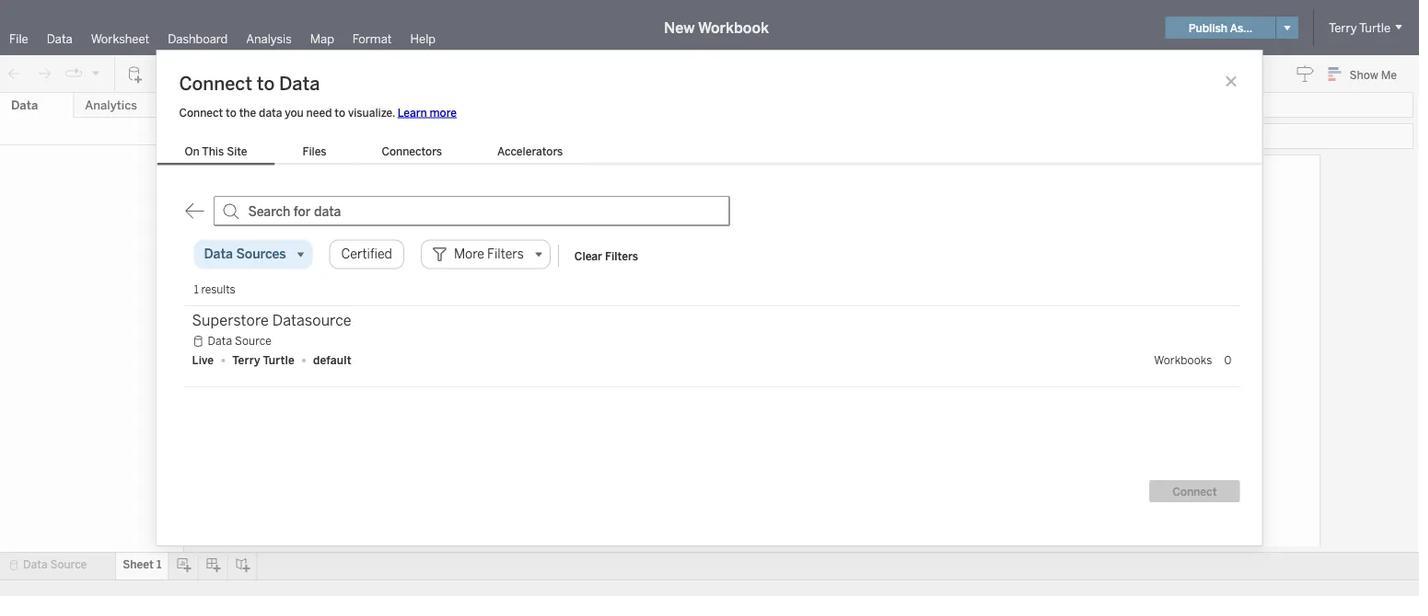 Task type: vqa. For each thing, say whether or not it's contained in the screenshot.
$21,796
no



Task type: describe. For each thing, give the bounding box(es) containing it.
clear sheet image
[[263, 65, 293, 83]]

pause auto updates image
[[156, 65, 174, 83]]

1 horizontal spatial sheet 1
[[367, 164, 432, 190]]

connect for connect to the data you need to visualize. learn more
[[179, 106, 223, 119]]

data guide image
[[1296, 64, 1315, 83]]

me
[[1381, 68, 1397, 81]]

1 results
[[194, 283, 235, 297]]

1 vertical spatial data source
[[23, 559, 87, 572]]

0 horizontal spatial terry turtle
[[232, 354, 295, 367]]

1 horizontal spatial sheet
[[367, 164, 417, 190]]

more
[[430, 106, 457, 119]]

the
[[239, 106, 256, 119]]

workbooks
[[1154, 354, 1213, 367]]

0 horizontal spatial sheet
[[123, 559, 154, 572]]

size
[[262, 272, 282, 284]]

connect to the data you need to visualize. learn more
[[179, 106, 457, 119]]

connectors
[[382, 145, 442, 158]]

publish as... button
[[1166, 17, 1276, 39]]

columns
[[381, 98, 428, 111]]

1 horizontal spatial turtle
[[1359, 20, 1391, 35]]

learn
[[398, 106, 427, 119]]

publish as...
[[1189, 21, 1253, 34]]

list box containing on this site
[[157, 141, 591, 166]]

default
[[313, 354, 352, 367]]

visualize.
[[348, 106, 395, 119]]

dashboard
[[168, 31, 228, 46]]

as...
[[1230, 21, 1253, 34]]

show me button
[[1320, 60, 1414, 88]]

text
[[314, 272, 334, 284]]

tooltip
[[256, 323, 288, 336]]

1 vertical spatial turtle
[[263, 354, 295, 367]]

pages
[[212, 99, 243, 112]]

superstore datasource
[[192, 312, 352, 330]]

clear filters button
[[566, 245, 647, 267]]

on this site
[[185, 145, 247, 158]]

duplicate image
[[234, 65, 252, 83]]

data
[[259, 106, 282, 119]]

certified
[[341, 247, 392, 262]]

worksheet
[[91, 31, 149, 46]]

rows
[[381, 129, 409, 143]]

map
[[310, 31, 334, 46]]

undo image
[[6, 65, 24, 83]]

workbook
[[698, 19, 769, 36]]

1 horizontal spatial terry
[[1329, 20, 1357, 35]]

0 vertical spatial terry turtle
[[1329, 20, 1391, 35]]

redo image
[[35, 65, 53, 83]]

clear filters
[[574, 249, 638, 263]]

0 horizontal spatial 1
[[157, 559, 161, 572]]



Task type: locate. For each thing, give the bounding box(es) containing it.
new data source image
[[126, 65, 145, 83]]

0 horizontal spatial data source
[[23, 559, 87, 572]]

turtle down tooltip
[[263, 354, 295, 367]]

publish
[[1189, 21, 1228, 34]]

analysis
[[246, 31, 292, 46]]

show
[[1350, 68, 1378, 81]]

terry up show
[[1329, 20, 1357, 35]]

1 horizontal spatial 1
[[194, 283, 199, 297]]

learn more link
[[398, 106, 457, 119]]

2 horizontal spatial to
[[335, 106, 345, 119]]

0
[[1224, 354, 1232, 367]]

1 vertical spatial sheet 1
[[123, 559, 161, 572]]

certified button
[[329, 240, 404, 269]]

list box
[[157, 141, 591, 166]]

filters right on
[[212, 147, 244, 160]]

terry turtle up 'show me' button
[[1329, 20, 1391, 35]]

sheet 1
[[367, 164, 432, 190], [123, 559, 161, 572]]

this
[[202, 145, 224, 158]]

to
[[257, 73, 275, 95], [226, 106, 236, 119], [335, 106, 345, 119]]

to right the duplicate image
[[257, 73, 275, 95]]

format
[[353, 31, 392, 46]]

1 horizontal spatial data source
[[208, 335, 272, 348]]

sheet
[[367, 164, 417, 190], [123, 559, 154, 572]]

0 vertical spatial terry
[[1329, 20, 1357, 35]]

connect to data
[[179, 73, 320, 95]]

1
[[421, 164, 432, 190], [194, 283, 199, 297], [157, 559, 161, 572]]

2 vertical spatial connect
[[1173, 485, 1217, 498]]

2 horizontal spatial 1
[[421, 164, 432, 190]]

1 vertical spatial terry
[[232, 354, 260, 367]]

0 vertical spatial connect
[[179, 73, 252, 95]]

filters right clear
[[605, 249, 638, 263]]

1 vertical spatial source
[[50, 559, 87, 572]]

0 vertical spatial data source
[[208, 335, 272, 348]]

1 vertical spatial sheet
[[123, 559, 154, 572]]

to for data
[[257, 73, 275, 95]]

0 horizontal spatial sheet 1
[[123, 559, 161, 572]]

collapse image
[[169, 100, 180, 111]]

1 vertical spatial connect
[[179, 106, 223, 119]]

site
[[227, 145, 247, 158]]

1 horizontal spatial filters
[[605, 249, 638, 263]]

0 vertical spatial turtle
[[1359, 20, 1391, 35]]

1 horizontal spatial source
[[235, 335, 272, 348]]

accelerators
[[497, 145, 563, 158]]

data source
[[208, 335, 272, 348], [23, 559, 87, 572]]

terry
[[1329, 20, 1357, 35], [232, 354, 260, 367]]

1 vertical spatial filters
[[605, 249, 638, 263]]

connect for connect to data
[[179, 73, 252, 95]]

1 horizontal spatial terry turtle
[[1329, 20, 1391, 35]]

turtle up show me
[[1359, 20, 1391, 35]]

clear
[[574, 249, 602, 263]]

live
[[192, 354, 214, 367]]

data
[[47, 31, 72, 46], [279, 73, 320, 95], [11, 98, 38, 113], [208, 335, 232, 348], [23, 559, 48, 572]]

detail
[[205, 323, 233, 336]]

0 horizontal spatial to
[[226, 106, 236, 119]]

filters inside button
[[605, 249, 638, 263]]

superstore
[[192, 312, 269, 330]]

results
[[201, 283, 235, 297]]

terry down tooltip
[[232, 354, 260, 367]]

0 horizontal spatial turtle
[[263, 354, 295, 367]]

color
[[206, 272, 232, 284]]

on
[[185, 145, 200, 158]]

source
[[235, 335, 272, 348], [50, 559, 87, 572]]

to left the
[[226, 106, 236, 119]]

analytics
[[85, 98, 137, 113]]

to right need
[[335, 106, 345, 119]]

0 vertical spatial sheet 1
[[367, 164, 432, 190]]

0 horizontal spatial source
[[50, 559, 87, 572]]

datasource
[[272, 312, 352, 330]]

file
[[9, 31, 28, 46]]

marks
[[212, 195, 244, 209]]

0 horizontal spatial filters
[[212, 147, 244, 160]]

show me
[[1350, 68, 1397, 81]]

files
[[303, 145, 326, 158]]

connect for connect
[[1173, 485, 1217, 498]]

1 horizontal spatial to
[[257, 73, 275, 95]]

0 vertical spatial source
[[235, 335, 272, 348]]

swap rows and columns image
[[316, 65, 334, 83]]

new
[[664, 19, 695, 36]]

connect
[[179, 73, 252, 95], [179, 106, 223, 119], [1173, 485, 1217, 498]]

terry turtle down tooltip
[[232, 354, 295, 367]]

need
[[306, 106, 332, 119]]

help
[[410, 31, 436, 46]]

0 horizontal spatial terry
[[232, 354, 260, 367]]

terry turtle
[[1329, 20, 1391, 35], [232, 354, 295, 367]]

0 vertical spatial sheet
[[367, 164, 417, 190]]

new worksheet image
[[197, 65, 223, 83]]

new workbook
[[664, 19, 769, 36]]

1 vertical spatial 1
[[194, 283, 199, 297]]

0 vertical spatial filters
[[212, 147, 244, 160]]

you
[[285, 106, 304, 119]]

replay animation image
[[64, 65, 83, 83]]

turtle
[[1359, 20, 1391, 35], [263, 354, 295, 367]]

to for the
[[226, 106, 236, 119]]

0 vertical spatial 1
[[421, 164, 432, 190]]

filters
[[212, 147, 244, 160], [605, 249, 638, 263]]

connect inside connect button
[[1173, 485, 1217, 498]]

2 vertical spatial 1
[[157, 559, 161, 572]]

replay animation image
[[90, 67, 101, 79]]

connect button
[[1150, 481, 1240, 503]]

1 vertical spatial terry turtle
[[232, 354, 295, 367]]



